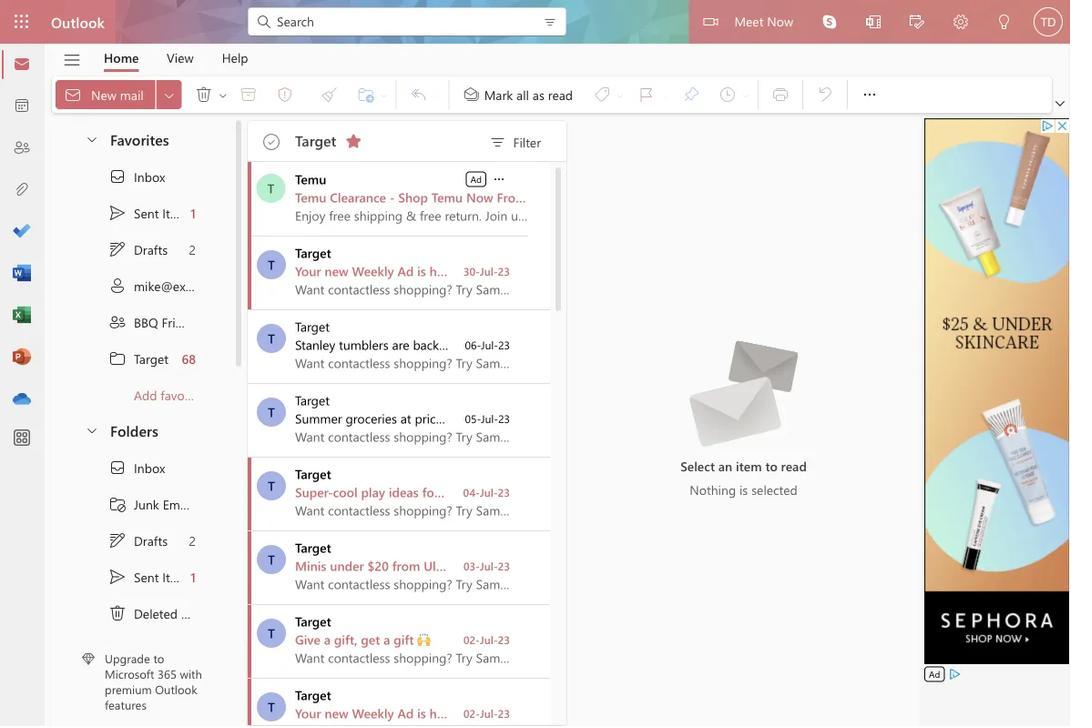 Task type: describe. For each thing, give the bounding box(es) containing it.
 button for folders
[[76, 414, 107, 447]]

home button
[[90, 44, 153, 72]]

for
[[422, 484, 439, 501]]

 deleted items
[[108, 605, 212, 623]]

1 a from the left
[[324, 632, 331, 649]]

 inside  
[[217, 90, 228, 101]]

selected
[[752, 482, 798, 499]]

 for 
[[543, 15, 558, 30]]

weekly for target your new weekly ad is here. 30-jul-23
[[352, 263, 394, 280]]

view button
[[153, 44, 207, 72]]

Select a conversation checkbox
[[251, 532, 295, 575]]

temu clearance - shop temu now from $0.99
[[295, 189, 562, 206]]

 button
[[808, 0, 852, 44]]

🙌
[[418, 632, 430, 649]]

 button
[[491, 170, 507, 188]]

 tree item
[[67, 268, 247, 304]]

an
[[719, 458, 733, 475]]

select a conversation checkbox for summer groceries at prices you'll love 🍉
[[251, 384, 295, 427]]

365
[[158, 667, 177, 683]]

play
[[361, 484, 385, 501]]

meet
[[735, 12, 764, 29]]

are
[[392, 337, 410, 353]]

05-
[[465, 412, 481, 426]]

from
[[497, 189, 527, 206]]

prices
[[415, 410, 448, 427]]

minis under $20 from ulta beauty at target ✨
[[295, 558, 561, 575]]

more apps image
[[13, 430, 31, 448]]

read for 
[[548, 86, 573, 103]]

bbq
[[134, 314, 158, 331]]

home
[[104, 49, 139, 66]]

drafts for 
[[134, 533, 168, 550]]

 for 
[[108, 459, 127, 477]]

mail image
[[13, 56, 31, 74]]

 tree item
[[67, 304, 213, 341]]


[[866, 15, 881, 29]]

 tree item for 
[[67, 450, 213, 486]]

weekly for target your new weekly ad is here. 02-jul-23
[[352, 706, 394, 722]]

23 for stanley tumblers are back 🚨
[[498, 338, 510, 353]]

06-
[[465, 338, 481, 353]]


[[255, 13, 273, 31]]

t for your new weekly ad is here.'s target image
[[268, 256, 275, 273]]

nothing
[[690, 482, 736, 499]]

message list no conversations selected list box
[[248, 162, 580, 727]]

1 inside favorites tree
[[191, 205, 196, 222]]

gift,
[[334, 632, 358, 649]]


[[64, 86, 82, 104]]

 new mail
[[64, 86, 144, 104]]


[[910, 15, 925, 29]]

target your new weekly ad is here. 02-jul-23
[[295, 687, 510, 722]]

 for 
[[108, 168, 127, 186]]

meet now
[[735, 12, 793, 29]]

 tree item
[[67, 596, 213, 632]]

with
[[180, 667, 202, 683]]

add favorite
[[134, 387, 203, 404]]

 mark all as read
[[463, 86, 573, 104]]

target your new weekly ad is here. 30-jul-23
[[295, 245, 510, 280]]

help
[[222, 49, 248, 66]]

target up give
[[295, 614, 331, 630]]

you'll
[[451, 410, 481, 427]]

jul- for for
[[480, 486, 498, 500]]

people image
[[13, 139, 31, 158]]

23 for give a gift, get a gift 🙌
[[498, 633, 510, 648]]

 button
[[1052, 95, 1069, 113]]

inbox for 
[[134, 460, 165, 477]]

 inside dropdown button
[[162, 88, 176, 102]]

ulta
[[424, 558, 447, 575]]

set your advertising preferences image
[[948, 668, 962, 682]]

target image for your new weekly ad is here.
[[257, 251, 286, 280]]

favorites tree item
[[67, 122, 213, 159]]

target inside the target your new weekly ad is here. 02-jul-23
[[295, 687, 331, 704]]


[[263, 134, 280, 150]]

 tree item for 
[[67, 231, 213, 268]]

jul- for 🚨
[[481, 338, 498, 353]]

outlook banner
[[0, 0, 1070, 46]]

none search field inside outlook banner
[[248, 0, 567, 41]]

30-
[[464, 264, 480, 279]]


[[998, 15, 1012, 29]]

all
[[517, 86, 529, 103]]

items inside  deleted items
[[181, 606, 212, 622]]

target image for summer groceries at prices you'll love 🍉
[[257, 398, 286, 427]]

super-cool play ideas for ultimate summer fun 😎
[[295, 484, 580, 501]]

application containing outlook
[[0, 0, 1070, 727]]

 button
[[896, 0, 939, 46]]

favorites
[[110, 129, 169, 149]]

target image for stanley tumblers are back 🚨
[[257, 324, 286, 353]]

 for  popup button
[[492, 172, 507, 187]]

cool
[[333, 484, 358, 501]]

minis
[[295, 558, 327, 575]]

2 for 
[[189, 241, 196, 258]]

 inside "favorites" tree item
[[85, 132, 99, 146]]

0 vertical spatial at
[[401, 410, 411, 427]]

Select a conversation checkbox
[[251, 680, 295, 722]]

target inside target 
[[295, 130, 336, 150]]

 button
[[156, 80, 182, 109]]

to inside select an item to read nothing is selected
[[766, 458, 778, 475]]

jul- for you'll
[[481, 412, 498, 426]]

friends
[[162, 314, 202, 331]]

outlook link
[[51, 0, 105, 44]]

clearance
[[330, 189, 386, 206]]

 tree item for 
[[67, 159, 213, 195]]


[[954, 15, 968, 29]]

add
[[134, 387, 157, 404]]

 button
[[852, 77, 888, 113]]

mail
[[120, 86, 144, 103]]

is inside select an item to read nothing is selected
[[740, 482, 748, 499]]

68
[[182, 351, 196, 367]]

word image
[[13, 265, 31, 283]]

shop
[[398, 189, 428, 206]]

drafts for 
[[134, 241, 168, 258]]

23 for summer groceries at prices you'll love 🍉
[[498, 412, 510, 426]]

fun
[[545, 484, 564, 501]]

 button
[[939, 0, 983, 46]]

02- inside the target your new weekly ad is here. 02-jul-23
[[464, 707, 480, 722]]

target image inside select a conversation option
[[257, 693, 286, 722]]

$20
[[368, 558, 389, 575]]

sent inside favorites tree
[[134, 205, 159, 222]]

t for target icon inside the t checkbox
[[268, 552, 275, 568]]

target up summer
[[295, 392, 330, 409]]

here. for target your new weekly ad is here. 02-jul-23
[[430, 706, 458, 722]]

target up 'minis'
[[295, 540, 331, 557]]

 button
[[216, 80, 230, 109]]

tumblers
[[339, 337, 389, 353]]

deleted
[[134, 606, 178, 622]]

 sent items 1 for second  tree item from the top
[[108, 568, 196, 587]]

tree containing 
[[67, 450, 213, 727]]

04-
[[463, 486, 480, 500]]

Select a conversation checkbox
[[251, 606, 295, 649]]

is for target your new weekly ad is here. 02-jul-23
[[417, 706, 426, 722]]

sent inside "tree"
[[134, 569, 159, 586]]

target heading
[[295, 121, 368, 161]]

temu for temu
[[295, 171, 326, 188]]

summer
[[494, 484, 541, 501]]

your for target your new weekly ad is here. 30-jul-23
[[295, 263, 321, 280]]

 button
[[339, 127, 368, 156]]

ad inside the target your new weekly ad is here. 02-jul-23
[[398, 706, 414, 722]]

new for target your new weekly ad is here. 02-jul-23
[[325, 706, 349, 722]]

left-rail-appbar navigation
[[4, 44, 40, 421]]

read for select
[[781, 458, 807, 475]]

 for  
[[195, 86, 213, 104]]

to do image
[[13, 223, 31, 241]]


[[345, 132, 363, 150]]

 for  deleted items
[[108, 605, 127, 623]]

filter
[[513, 134, 541, 151]]

target up super-
[[295, 466, 331, 483]]

06-jul-23
[[465, 338, 510, 353]]

jul- inside the target your new weekly ad is here. 02-jul-23
[[480, 707, 498, 722]]



Task type: locate. For each thing, give the bounding box(es) containing it.
2 inside favorites tree
[[189, 241, 196, 258]]

1 select a conversation checkbox from the top
[[251, 237, 295, 280]]

 sent items 1 up deleted
[[108, 568, 196, 587]]

2 your from the top
[[295, 706, 321, 722]]

 sent items 1
[[108, 204, 196, 222], [108, 568, 196, 587]]

t left 'minis'
[[268, 552, 275, 568]]

 tree item down favorites
[[67, 159, 213, 195]]

 inside  filter
[[489, 134, 507, 152]]

1 02- from the top
[[464, 633, 480, 648]]

ideas
[[389, 484, 419, 501]]

2 sent from the top
[[134, 569, 159, 586]]

4 select a conversation checkbox from the top
[[251, 458, 295, 501]]

t down 
[[267, 180, 275, 197]]

2 new from the top
[[325, 706, 349, 722]]

jul- for a
[[480, 633, 498, 648]]

 sent items 1 inside "tree"
[[108, 568, 196, 587]]

2  sent items 1 from the top
[[108, 568, 196, 587]]

 sent items 1 up  tree item
[[108, 204, 196, 222]]

t left stanley
[[268, 330, 275, 347]]

None search field
[[248, 0, 567, 41]]

0 vertical spatial sent
[[134, 205, 159, 222]]

to
[[766, 458, 778, 475], [153, 651, 164, 667]]

 tree item
[[67, 231, 213, 268], [67, 523, 213, 559]]

is
[[417, 263, 426, 280], [740, 482, 748, 499], [417, 706, 426, 722]]

 drafts for 
[[108, 532, 168, 550]]

 up the from
[[492, 172, 507, 187]]


[[704, 15, 718, 29]]

02- down 02-jul-23
[[464, 707, 480, 722]]

target image left super-
[[257, 472, 286, 501]]

0 horizontal spatial 
[[492, 172, 507, 187]]

ad left  popup button
[[471, 173, 482, 185]]

-
[[390, 189, 395, 206]]

0 vertical spatial weekly
[[352, 263, 394, 280]]

 filter
[[489, 134, 541, 152]]

 tree item down "favorites" tree item
[[67, 195, 213, 231]]

2  from the top
[[108, 568, 127, 587]]

excel image
[[13, 307, 31, 325]]

at left prices
[[401, 410, 411, 427]]

your for target your new weekly ad is here. 02-jul-23
[[295, 706, 321, 722]]

1 drafts from the top
[[134, 241, 168, 258]]

 target
[[108, 350, 169, 368]]

now down  popup button
[[466, 189, 493, 206]]

drafts
[[134, 241, 168, 258], [134, 533, 168, 550]]

03-
[[464, 559, 480, 574]]

premium
[[105, 682, 152, 698]]

new inside target your new weekly ad is here. 30-jul-23
[[325, 263, 349, 280]]

1 horizontal spatial at
[[494, 558, 505, 575]]

2 up mike@example.com
[[189, 241, 196, 258]]

1 vertical spatial new
[[325, 706, 349, 722]]

as
[[533, 86, 545, 103]]

5 target image from the top
[[257, 693, 286, 722]]

premium features image
[[82, 654, 95, 666]]

 for 
[[108, 532, 127, 550]]

0 vertical spatial  tree item
[[67, 159, 213, 195]]

target image
[[257, 251, 286, 280], [257, 324, 286, 353]]

 down  new mail
[[85, 132, 99, 146]]

1 vertical spatial 2
[[189, 533, 196, 550]]

none search field containing 
[[248, 0, 567, 41]]

1 vertical spatial read
[[781, 458, 807, 475]]

 button inside "favorites" tree item
[[76, 122, 107, 156]]

t for target icon inside the t option
[[268, 625, 275, 642]]

23 right 03-
[[498, 559, 510, 574]]

1  sent items 1 from the top
[[108, 204, 196, 222]]

is down item
[[740, 482, 748, 499]]

✨
[[548, 558, 561, 575]]

is inside the target your new weekly ad is here. 02-jul-23
[[417, 706, 426, 722]]

1 inbox from the top
[[134, 168, 165, 185]]

1 vertical spatial weekly
[[352, 706, 394, 722]]

at right 03-
[[494, 558, 505, 575]]

message list section
[[248, 117, 580, 727]]

 button
[[983, 0, 1027, 46]]

0 vertical spatial inbox
[[134, 168, 165, 185]]

4 target image from the top
[[257, 619, 286, 649]]

1 vertical spatial  button
[[76, 414, 107, 447]]

tags group
[[453, 77, 754, 113]]

get
[[361, 632, 380, 649]]

1 vertical spatial outlook
[[155, 682, 197, 698]]


[[543, 15, 558, 30], [489, 134, 507, 152]]

inbox up  junk email
[[134, 460, 165, 477]]

 button left folders
[[76, 414, 107, 447]]

23 for super-cool play ideas for ultimate summer fun 😎
[[498, 486, 510, 500]]

ad down gift
[[398, 706, 414, 722]]

to right upgrade
[[153, 651, 164, 667]]

1 vertical spatial 
[[108, 605, 127, 623]]

here. inside target your new weekly ad is here. 30-jul-23
[[430, 263, 458, 280]]

 bbq friends
[[108, 313, 202, 332]]

0 vertical spatial  button
[[76, 122, 107, 156]]

1 weekly from the top
[[352, 263, 394, 280]]

 inside popup button
[[492, 172, 507, 187]]

0 vertical spatial 
[[195, 86, 213, 104]]

23 right 30-
[[498, 264, 510, 279]]

features
[[105, 697, 147, 713]]

target image left 'minis'
[[257, 546, 286, 575]]

target down give
[[295, 687, 331, 704]]

 tree item up deleted
[[67, 559, 213, 596]]

favorite
[[161, 387, 203, 404]]

inbox inside "tree"
[[134, 460, 165, 477]]

now inside outlook banner
[[767, 12, 793, 29]]

 button
[[54, 45, 90, 76]]

 tree item down junk
[[67, 523, 213, 559]]


[[162, 88, 176, 102], [217, 90, 228, 101], [85, 132, 99, 146], [85, 423, 99, 438]]

your up stanley
[[295, 263, 321, 280]]

your down give
[[295, 706, 321, 722]]

target image down temu 'image'
[[257, 251, 286, 280]]

drafts up  tree item
[[134, 241, 168, 258]]

folders tree item
[[67, 414, 213, 450]]

 drafts for 
[[108, 241, 168, 259]]

0 vertical spatial  tree item
[[67, 195, 213, 231]]

1 vertical spatial  drafts
[[108, 532, 168, 550]]


[[108, 350, 127, 368]]


[[823, 15, 837, 29]]

 tree item inside favorites tree
[[67, 231, 213, 268]]

weekly
[[352, 263, 394, 280], [352, 706, 394, 722]]

 for 
[[108, 241, 127, 259]]

Select a conversation checkbox
[[251, 237, 295, 280], [251, 311, 295, 353], [251, 384, 295, 427], [251, 458, 295, 501]]

target down clearance
[[295, 245, 331, 261]]

2  tree item from the top
[[67, 523, 213, 559]]

 tree item
[[67, 195, 213, 231], [67, 559, 213, 596]]

outlook inside banner
[[51, 12, 105, 31]]

t for target icon associated with super-cool play ideas for ultimate summer fun 😎
[[268, 478, 275, 495]]

is for target your new weekly ad is here. 30-jul-23
[[417, 263, 426, 280]]

to right item
[[766, 458, 778, 475]]

2 vertical spatial items
[[181, 606, 212, 622]]

select a conversation checkbox for your new weekly ad is here.
[[251, 237, 295, 280]]

target right 
[[134, 351, 169, 367]]

read inside select an item to read nothing is selected
[[781, 458, 807, 475]]

items up  deleted items
[[162, 569, 193, 586]]

target left 
[[295, 130, 336, 150]]

 drafts down  tree item
[[108, 532, 168, 550]]

1  from the top
[[108, 241, 127, 259]]

 button
[[76, 122, 107, 156], [76, 414, 107, 447]]

0 vertical spatial 
[[543, 15, 558, 30]]

 left the filter
[[489, 134, 507, 152]]

temu image
[[256, 174, 286, 203]]

junk
[[134, 496, 159, 513]]

select a conversation checkbox down temu 'image'
[[251, 237, 295, 280]]

tab list
[[90, 44, 262, 72]]

target
[[295, 130, 336, 150], [295, 245, 331, 261], [295, 318, 330, 335], [134, 351, 169, 367], [295, 392, 330, 409], [295, 466, 331, 483], [295, 540, 331, 557], [509, 558, 545, 575], [295, 614, 331, 630], [295, 687, 331, 704]]

0 vertical spatial target image
[[257, 251, 286, 280]]

here.
[[430, 263, 458, 280], [430, 706, 458, 722]]

select a conversation checkbox for super-cool play ideas for ultimate summer fun 😎
[[251, 458, 295, 501]]

 button inside folders tree item
[[76, 414, 107, 447]]

 tree item
[[67, 486, 213, 523]]

1 vertical spatial  tree item
[[67, 450, 213, 486]]

2  button from the top
[[76, 414, 107, 447]]

 tree item
[[67, 159, 213, 195], [67, 450, 213, 486]]

0 vertical spatial  tree item
[[67, 231, 213, 268]]

email
[[163, 496, 193, 513]]

sent down "favorites" tree item
[[134, 205, 159, 222]]

back
[[413, 337, 439, 353]]

Search for email, meetings, files and more. field
[[275, 12, 528, 30]]

0 vertical spatial outlook
[[51, 12, 105, 31]]

 up ""
[[108, 241, 127, 259]]

drafts inside "tree"
[[134, 533, 168, 550]]

2 1 from the top
[[191, 569, 196, 586]]

 down "favorites" tree item
[[108, 168, 127, 186]]

1 horizontal spatial outlook
[[155, 682, 197, 698]]

microsoft
[[105, 667, 154, 683]]

2  tree item from the top
[[67, 559, 213, 596]]

1  inbox from the top
[[108, 168, 165, 186]]

1 up mike@example.com
[[191, 205, 196, 222]]

0 vertical spatial 
[[108, 241, 127, 259]]

0 vertical spatial  drafts
[[108, 241, 168, 259]]

0 vertical spatial 
[[861, 86, 879, 104]]

 sent items 1 for first  tree item from the top of the page
[[108, 204, 196, 222]]

target image inside t option
[[257, 619, 286, 649]]

folders
[[110, 421, 158, 440]]

1 vertical spatial  tree item
[[67, 559, 213, 596]]

🍉
[[511, 410, 524, 427]]

 inside "tree"
[[108, 459, 127, 477]]

2 target image from the top
[[257, 472, 286, 501]]

 inbox down "favorites" tree item
[[108, 168, 165, 186]]

0 vertical spatial  inbox
[[108, 168, 165, 186]]

 inside tree item
[[108, 605, 127, 623]]

drafts inside favorites tree
[[134, 241, 168, 258]]

read right as
[[548, 86, 573, 103]]

t for target icon within select a conversation option
[[268, 699, 275, 716]]

1 horizontal spatial 
[[543, 15, 558, 30]]

new inside the target your new weekly ad is here. 02-jul-23
[[325, 706, 349, 722]]

1 vertical spatial 
[[108, 568, 127, 587]]

here. left 30-
[[430, 263, 458, 280]]

1 vertical spatial  sent items 1
[[108, 568, 196, 587]]

1 horizontal spatial 
[[195, 86, 213, 104]]

1 target image from the top
[[257, 398, 286, 427]]

ad left 'set your advertising preferences' image
[[929, 669, 940, 681]]

select a conversation checkbox left cool on the left of the page
[[251, 458, 295, 501]]

give
[[295, 632, 321, 649]]


[[1056, 99, 1065, 108]]

1 2 from the top
[[189, 241, 196, 258]]

1  tree item from the top
[[67, 231, 213, 268]]

temu for temu clearance - shop temu now from $0.99
[[295, 189, 326, 206]]

2 select a conversation checkbox from the top
[[251, 311, 295, 353]]

1 vertical spatial here.
[[430, 706, 458, 722]]

0 horizontal spatial outlook
[[51, 12, 105, 31]]

1  drafts from the top
[[108, 241, 168, 259]]

 button
[[186, 80, 216, 109]]

t left super-
[[268, 478, 275, 495]]

2 weekly from the top
[[352, 706, 394, 722]]

23 right 06-
[[498, 338, 510, 353]]

t for target icon corresponding to summer groceries at prices you'll love 🍉
[[268, 404, 275, 421]]

is left 30-
[[417, 263, 426, 280]]

outlook right 'premium'
[[155, 682, 197, 698]]

 inside "move & delete" group
[[195, 86, 213, 104]]

 up 
[[108, 459, 127, 477]]

new for target your new weekly ad is here. 30-jul-23
[[325, 263, 349, 280]]

summer groceries at prices you'll love 🍉
[[295, 410, 524, 427]]

 up as
[[543, 15, 558, 30]]

target image left stanley
[[257, 324, 286, 353]]

target left ✨
[[509, 558, 545, 575]]

0 vertical spatial read
[[548, 86, 573, 103]]

items right deleted
[[181, 606, 212, 622]]

23 down 02-jul-23
[[498, 707, 510, 722]]

inbox inside favorites tree
[[134, 168, 165, 185]]

select a conversation checkbox right 68
[[251, 311, 295, 353]]

0 vertical spatial 1
[[191, 205, 196, 222]]

 inbox inside favorites tree
[[108, 168, 165, 186]]

at
[[401, 410, 411, 427], [494, 558, 505, 575]]

td
[[1041, 15, 1056, 29]]

give a gift, get a gift 🙌
[[295, 632, 430, 649]]

 down  dropdown button
[[861, 86, 879, 104]]

weekly inside target your new weekly ad is here. 30-jul-23
[[352, 263, 394, 280]]

1 target image from the top
[[257, 251, 286, 280]]

 tree item
[[67, 341, 213, 377]]

 tree item up ""
[[67, 231, 213, 268]]

1 vertical spatial at
[[494, 558, 505, 575]]


[[108, 204, 127, 222], [108, 568, 127, 587]]

 sent items 1 inside favorites tree
[[108, 204, 196, 222]]

temu
[[295, 171, 326, 188], [295, 189, 326, 206], [432, 189, 463, 206]]

t for temu 'image'
[[267, 180, 275, 197]]

1 vertical spatial inbox
[[134, 460, 165, 477]]

1 vertical spatial your
[[295, 706, 321, 722]]

0 horizontal spatial at
[[401, 410, 411, 427]]

items
[[162, 205, 193, 222], [162, 569, 193, 586], [181, 606, 212, 622]]

23 inside target your new weekly ad is here. 30-jul-23
[[498, 264, 510, 279]]

your inside the target your new weekly ad is here. 02-jul-23
[[295, 706, 321, 722]]

 for  filter
[[489, 134, 507, 152]]

2 for 
[[189, 533, 196, 550]]

powerpoint image
[[13, 349, 31, 367]]

02-
[[464, 633, 480, 648], [464, 707, 480, 722]]

0 vertical spatial to
[[766, 458, 778, 475]]

beauty
[[451, 558, 491, 575]]

0 vertical spatial is
[[417, 263, 426, 280]]

t left summer
[[268, 404, 275, 421]]

1 vertical spatial is
[[740, 482, 748, 499]]

outlook inside "upgrade to microsoft 365 with premium outlook features"
[[155, 682, 197, 698]]

0 vertical spatial your
[[295, 263, 321, 280]]

add favorite tree item
[[67, 377, 213, 414]]

is inside target your new weekly ad is here. 30-jul-23
[[417, 263, 426, 280]]

jul- for ulta
[[480, 559, 498, 574]]

application
[[0, 0, 1070, 727]]

1 sent from the top
[[134, 205, 159, 222]]

1 horizontal spatial 
[[861, 86, 879, 104]]

new right select a conversation option
[[325, 706, 349, 722]]

23 down 03-jul-23 on the bottom of the page
[[498, 633, 510, 648]]

 inside  popup button
[[543, 15, 558, 30]]

 inside favorites tree
[[108, 241, 127, 259]]

target image inside t checkbox
[[257, 546, 286, 575]]

 junk email
[[108, 496, 193, 514]]

 inbox for 
[[108, 168, 165, 186]]

1 vertical spatial 
[[108, 532, 127, 550]]

1  tree item from the top
[[67, 159, 213, 195]]

 inside "tree"
[[108, 568, 127, 587]]

1 vertical spatial sent
[[134, 569, 159, 586]]

tree
[[67, 450, 213, 727]]

1 horizontal spatial read
[[781, 458, 807, 475]]

2 vertical spatial is
[[417, 706, 426, 722]]

2 down email
[[189, 533, 196, 550]]


[[108, 496, 127, 514]]

target image for minis under $20 from ulta beauty at target ✨
[[257, 546, 286, 575]]

1 vertical spatial 
[[489, 134, 507, 152]]

2  from the top
[[108, 459, 127, 477]]

2 target image from the top
[[257, 324, 286, 353]]

1  tree item from the top
[[67, 195, 213, 231]]

2 here. from the top
[[430, 706, 458, 722]]

target up stanley
[[295, 318, 330, 335]]

gift
[[394, 632, 414, 649]]

jul-
[[480, 264, 498, 279], [481, 338, 498, 353], [481, 412, 498, 426], [480, 486, 498, 500], [480, 559, 498, 574], [480, 633, 498, 648], [480, 707, 498, 722]]

1 vertical spatial  inbox
[[108, 459, 165, 477]]

a
[[324, 632, 331, 649], [384, 632, 390, 649]]

inbox
[[134, 168, 165, 185], [134, 460, 165, 477]]

here. inside the target your new weekly ad is here. 02-jul-23
[[430, 706, 458, 722]]

1 horizontal spatial to
[[766, 458, 778, 475]]

1  button from the top
[[76, 122, 107, 156]]

drafts down  junk email
[[134, 533, 168, 550]]

1 vertical spatial to
[[153, 651, 164, 667]]

sent up  tree item
[[134, 569, 159, 586]]

your
[[295, 263, 321, 280], [295, 706, 321, 722]]

target image
[[257, 398, 286, 427], [257, 472, 286, 501], [257, 546, 286, 575], [257, 619, 286, 649], [257, 693, 286, 722]]

1 new from the top
[[325, 263, 349, 280]]

0 horizontal spatial a
[[324, 632, 331, 649]]

love
[[484, 410, 508, 427]]

0 vertical spatial 
[[108, 168, 127, 186]]

 inside folders tree item
[[85, 423, 99, 438]]


[[108, 277, 127, 295]]

outlook
[[51, 12, 105, 31], [155, 682, 197, 698]]

from
[[392, 558, 420, 575]]

files image
[[13, 181, 31, 200]]


[[463, 86, 481, 104]]

0 vertical spatial 02-
[[464, 633, 480, 648]]

mike@example.com
[[134, 278, 247, 294]]

0 vertical spatial 2
[[189, 241, 196, 258]]

2 inbox from the top
[[134, 460, 165, 477]]

upgrade
[[105, 651, 150, 667]]

read inside  mark all as read
[[548, 86, 573, 103]]

read up the selected
[[781, 458, 807, 475]]

1  from the top
[[108, 204, 127, 222]]

0 horizontal spatial 
[[108, 605, 127, 623]]

a left gift,
[[324, 632, 331, 649]]

03-jul-23
[[464, 559, 510, 574]]

0 horizontal spatial to
[[153, 651, 164, 667]]

2 2 from the top
[[189, 533, 196, 550]]

0 horizontal spatial read
[[548, 86, 573, 103]]

t left give
[[268, 625, 275, 642]]


[[108, 241, 127, 259], [108, 532, 127, 550]]

0 vertical spatial 
[[108, 204, 127, 222]]

tab list containing home
[[90, 44, 262, 72]]

 inside dropdown button
[[861, 86, 879, 104]]

0 vertical spatial here.
[[430, 263, 458, 280]]

select an item to read nothing is selected
[[681, 458, 807, 499]]

05-jul-23
[[465, 412, 510, 426]]

🚨
[[443, 337, 455, 353]]

0 vertical spatial new
[[325, 263, 349, 280]]

here. for target your new weekly ad is here. 30-jul-23
[[430, 263, 458, 280]]

2  from the top
[[108, 532, 127, 550]]

ad left 30-
[[398, 263, 414, 280]]

new
[[325, 263, 349, 280], [325, 706, 349, 722]]

Select all messages checkbox
[[259, 129, 284, 155]]

0 horizontal spatial 
[[489, 134, 507, 152]]

3 select a conversation checkbox from the top
[[251, 384, 295, 427]]

new
[[91, 86, 117, 103]]

 up ""
[[108, 204, 127, 222]]

1 vertical spatial target image
[[257, 324, 286, 353]]

 down 
[[108, 532, 127, 550]]

outlook up the  button
[[51, 12, 105, 31]]

2 a from the left
[[384, 632, 390, 649]]

 inside favorites tree
[[108, 168, 127, 186]]

favorites tree
[[67, 115, 247, 414]]

 right  button
[[217, 90, 228, 101]]

1 horizontal spatial a
[[384, 632, 390, 649]]

 for  dropdown button
[[861, 86, 879, 104]]

 left  popup button
[[195, 86, 213, 104]]

t down temu 'image'
[[268, 256, 275, 273]]

0 horizontal spatial now
[[466, 189, 493, 206]]

 button down  new mail
[[76, 122, 107, 156]]

target image left summer
[[257, 398, 286, 427]]

2
[[189, 241, 196, 258], [189, 533, 196, 550]]

 tree item for 
[[67, 523, 213, 559]]

 button for favorites
[[76, 122, 107, 156]]

1 horizontal spatial now
[[767, 12, 793, 29]]

now right meet
[[767, 12, 793, 29]]

select a conversation checkbox down stanley
[[251, 384, 295, 427]]

1 vertical spatial  tree item
[[67, 523, 213, 559]]

23 inside the target your new weekly ad is here. 02-jul-23
[[498, 707, 510, 722]]

select a conversation checkbox for stanley tumblers are back 🚨
[[251, 311, 295, 353]]

move & delete group
[[56, 77, 392, 113]]

1 1 from the top
[[191, 205, 196, 222]]

items up  mike@example.com
[[162, 205, 193, 222]]

 inside favorites tree
[[108, 204, 127, 222]]

inbox for 
[[134, 168, 165, 185]]

 tree item up junk
[[67, 450, 213, 486]]

target image for super-cool play ideas for ultimate summer fun 😎
[[257, 472, 286, 501]]

2  tree item from the top
[[67, 450, 213, 486]]

t down t option
[[268, 699, 275, 716]]

2  inbox from the top
[[108, 459, 165, 477]]

target image left give
[[257, 619, 286, 649]]

2 02- from the top
[[464, 707, 480, 722]]

 inbox for 
[[108, 459, 165, 477]]

02- right 🙌
[[464, 633, 480, 648]]

0 vertical spatial  sent items 1
[[108, 204, 196, 222]]

 up  tree item
[[108, 568, 127, 587]]

 left  button
[[162, 88, 176, 102]]

help button
[[208, 44, 262, 72]]

1 vertical spatial items
[[162, 569, 193, 586]]

ultimate
[[443, 484, 491, 501]]

1 vertical spatial now
[[466, 189, 493, 206]]

 drafts up  tree item
[[108, 241, 168, 259]]

select
[[681, 458, 715, 475]]

target inside  target
[[134, 351, 169, 367]]

0 vertical spatial drafts
[[134, 241, 168, 258]]

1 up  deleted items
[[191, 569, 196, 586]]

t for stanley tumblers are back 🚨's target image
[[268, 330, 275, 347]]

jul- inside target your new weekly ad is here. 30-jul-23
[[480, 264, 498, 279]]

 drafts inside favorites tree
[[108, 241, 168, 259]]

items inside favorites tree
[[162, 205, 193, 222]]

1 your from the top
[[295, 263, 321, 280]]

target inside target your new weekly ad is here. 30-jul-23
[[295, 245, 331, 261]]

weekly up stanley tumblers are back 🚨
[[352, 263, 394, 280]]

calendar image
[[13, 97, 31, 116]]

0 vertical spatial now
[[767, 12, 793, 29]]

1
[[191, 205, 196, 222], [191, 569, 196, 586]]

under
[[330, 558, 364, 575]]

 button
[[852, 0, 896, 46]]

3 target image from the top
[[257, 546, 286, 575]]

ad inside target your new weekly ad is here. 30-jul-23
[[398, 263, 414, 280]]

inbox down "favorites" tree item
[[134, 168, 165, 185]]

onedrive image
[[13, 391, 31, 409]]


[[265, 134, 279, 148]]

 button
[[539, 11, 561, 33]]

2  drafts from the top
[[108, 532, 168, 550]]

23 right '04-'
[[498, 486, 510, 500]]

1 vertical spatial 
[[108, 459, 127, 477]]

item
[[736, 458, 762, 475]]

to inside "upgrade to microsoft 365 with premium outlook features"
[[153, 651, 164, 667]]

1 vertical spatial 02-
[[464, 707, 480, 722]]

your inside target your new weekly ad is here. 30-jul-23
[[295, 263, 321, 280]]

1  from the top
[[108, 168, 127, 186]]

target image for give a gift, get a gift 🙌
[[257, 619, 286, 649]]

0 vertical spatial items
[[162, 205, 193, 222]]

t inside 'image'
[[267, 180, 275, 197]]

 left deleted
[[108, 605, 127, 623]]

1 vertical spatial drafts
[[134, 533, 168, 550]]

1 here. from the top
[[430, 263, 458, 280]]

😎
[[567, 484, 580, 501]]

1 vertical spatial 
[[492, 172, 507, 187]]

2 inside "tree"
[[189, 533, 196, 550]]

2 drafts from the top
[[134, 533, 168, 550]]

weekly inside the target your new weekly ad is here. 02-jul-23
[[352, 706, 394, 722]]

23 for minis under $20 from ulta beauty at target ✨
[[498, 559, 510, 574]]

1 vertical spatial 1
[[191, 569, 196, 586]]

now inside message list no conversations selected list box
[[466, 189, 493, 206]]

 left folders
[[85, 423, 99, 438]]



Task type: vqa. For each thing, say whether or not it's contained in the screenshot.


